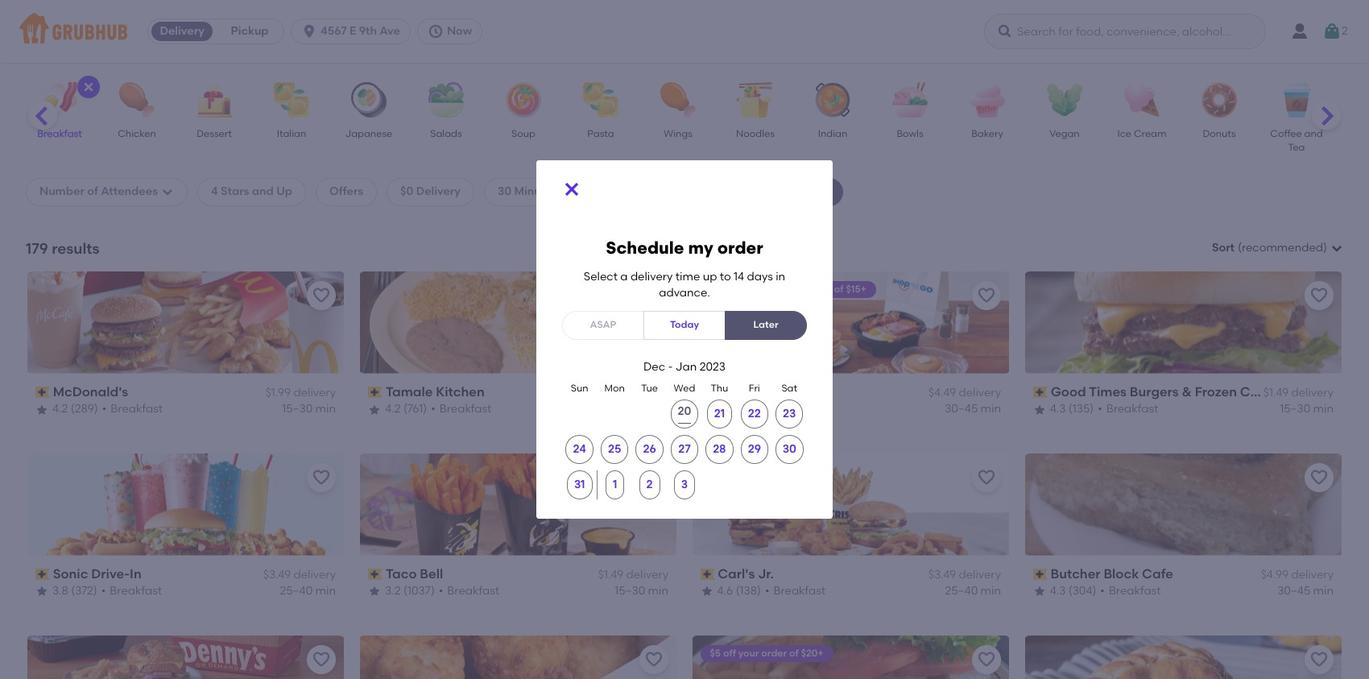 Task type: describe. For each thing, give the bounding box(es) containing it.
4.2 (761)
[[385, 402, 427, 416]]

up
[[703, 270, 717, 283]]

4.6 (138)
[[718, 584, 762, 598]]

up
[[277, 185, 293, 198]]

e
[[350, 24, 356, 38]]

coffee and tea
[[1271, 128, 1324, 153]]

soup image
[[496, 82, 552, 118]]

$3.49 for carl's jr.
[[929, 568, 957, 582]]

wings
[[664, 128, 693, 139]]

now
[[447, 24, 472, 38]]

star icon image for carl's jr.
[[701, 585, 714, 598]]

14
[[734, 270, 745, 283]]

179
[[26, 239, 48, 258]]

$1.49 for taco bell
[[599, 568, 624, 582]]

4567 e 9th ave
[[321, 24, 400, 38]]

jan
[[676, 360, 697, 374]]

dessert image
[[186, 82, 243, 118]]

ice cream image
[[1114, 82, 1171, 118]]

select
[[584, 270, 618, 283]]

$0 delivery fee your order of $15+
[[711, 283, 867, 295]]

delivery for good times burgers & frozen custard #113
[[1292, 386, 1334, 400]]

4.2 for 4.2 (761)
[[385, 402, 401, 416]]

• for sonic drive-in
[[101, 584, 106, 598]]

fri
[[749, 383, 760, 394]]

and inside "coffee and tea"
[[1305, 128, 1324, 139]]

0 horizontal spatial 2 button
[[639, 470, 660, 499]]

(138)
[[737, 584, 762, 598]]

bowls
[[897, 128, 924, 139]]

$5.99
[[596, 386, 624, 400]]

time
[[676, 270, 700, 283]]

15–30 for good times burgers & frozen custard #113
[[1281, 402, 1311, 416]]

good
[[1051, 384, 1087, 399]]

28
[[713, 442, 727, 456]]

$4.49
[[929, 386, 957, 400]]

pickup button
[[216, 19, 284, 44]]

1
[[613, 478, 618, 491]]

4567 e 9th ave button
[[291, 19, 417, 44]]

saved restaurant button for tamale kitchen
[[640, 281, 669, 310]]

subscription pass image for mcdonald's
[[35, 387, 50, 398]]

179 results
[[26, 239, 100, 258]]

delivery for $0 delivery
[[416, 185, 461, 198]]

delivery for sonic drive-in
[[294, 568, 336, 582]]

svg image left chicken image
[[82, 81, 95, 93]]

4.3 for good times burgers & frozen custard #113
[[1051, 402, 1067, 416]]

delivery for mcdonald's
[[294, 386, 336, 400]]

tamale kitchen
[[386, 384, 485, 399]]

25–40 min for carl's jr.
[[946, 584, 1002, 598]]

$5.99 delivery
[[596, 386, 669, 400]]

offers
[[330, 185, 363, 198]]

sonic drive-in
[[53, 566, 142, 581]]

good times burgers & frozen custard #113
[[1051, 384, 1323, 399]]

$1.49 for good times burgers & frozen custard #113
[[1264, 386, 1289, 400]]

star icon image for taco bell
[[368, 585, 381, 598]]

subscription pass image for taco bell
[[368, 569, 382, 580]]

star icon image for good times burgers & frozen custard #113
[[1034, 403, 1047, 416]]

main navigation navigation
[[0, 0, 1370, 63]]

subscription pass image for ihop
[[701, 387, 715, 398]]

27 button
[[671, 435, 698, 464]]

fee
[[765, 283, 782, 295]]

25 button
[[601, 435, 629, 464]]

salads
[[431, 128, 462, 139]]

breakfast for good times burgers & frozen custard #113
[[1107, 402, 1159, 416]]

sat
[[782, 383, 798, 394]]

breakfast down kitchen
[[440, 402, 492, 416]]

breakfast for ihop
[[772, 402, 824, 416]]

attendees
[[101, 185, 158, 198]]

sonic
[[53, 566, 88, 581]]

$0 for $0 delivery
[[401, 185, 414, 198]]

4.3 (135)
[[1051, 402, 1095, 416]]

• breakfast for good times burgers & frozen custard #113
[[1099, 402, 1159, 416]]

22
[[748, 407, 761, 420]]

noodles
[[737, 128, 775, 139]]

$0 for $0 delivery fee your order of $15+
[[711, 283, 722, 295]]

carl's
[[718, 566, 756, 581]]

butcher
[[1051, 566, 1101, 581]]

• breakfast for mcdonald's
[[102, 402, 163, 416]]

ihop
[[718, 384, 752, 399]]

$5
[[711, 647, 722, 659]]

25–40 min for sonic drive-in
[[280, 584, 336, 598]]

schedule
[[606, 237, 684, 257]]

30 for 30 minutes or less
[[498, 185, 512, 198]]

breakfast for mcdonald's
[[111, 402, 163, 416]]

27
[[679, 442, 691, 456]]

pickup
[[231, 24, 269, 38]]

breakfast for carl's jr.
[[774, 584, 826, 598]]

1 vertical spatial of
[[835, 283, 844, 295]]

0 vertical spatial of
[[87, 185, 98, 198]]

less
[[575, 185, 599, 198]]

bell
[[420, 566, 443, 581]]

delivery inside the select a delivery time up to 14 days in advance.
[[631, 270, 673, 283]]

$1.99
[[266, 386, 291, 400]]

ave
[[380, 24, 400, 38]]

salads image
[[418, 82, 475, 118]]

catering
[[781, 185, 830, 198]]

days
[[747, 270, 773, 283]]

24
[[573, 442, 587, 456]]

23 button
[[776, 399, 804, 428]]

30 for 30
[[783, 442, 797, 456]]

25–40 for sonic drive-in
[[280, 584, 313, 598]]

delivery inside button
[[160, 24, 204, 38]]

2 vertical spatial order
[[762, 647, 788, 659]]

breakfast down breakfast image
[[37, 128, 82, 139]]

breakfast for sonic drive-in
[[110, 584, 162, 598]]

26 button
[[636, 435, 664, 464]]

in
[[776, 270, 786, 283]]

4.2 (289)
[[52, 402, 98, 416]]

• breakfast for carl's jr.
[[766, 584, 826, 598]]

4.3 for butcher block cafe
[[1051, 584, 1067, 598]]

4
[[211, 185, 218, 198]]

italian image
[[263, 82, 320, 118]]

15–30 for mcdonald's
[[282, 402, 313, 416]]

15–30 for taco bell
[[615, 584, 646, 598]]

min for good times burgers & frozen custard #113
[[1314, 402, 1334, 416]]

breakfast for taco bell
[[447, 584, 499, 598]]

• for carl's jr.
[[766, 584, 770, 598]]

ice cream
[[1118, 128, 1167, 139]]

italian
[[277, 128, 306, 139]]

carl's jr.
[[718, 566, 775, 581]]

star icon image for mcdonald's
[[35, 403, 48, 416]]

• for butcher block cafe
[[1101, 584, 1106, 598]]

30–45 min for butcher block cafe
[[1278, 584, 1334, 598]]

$4.99 delivery
[[1262, 568, 1334, 582]]

wings image
[[650, 82, 707, 118]]

0 horizontal spatial your
[[739, 647, 760, 659]]

subscription pass image for butcher block cafe
[[1034, 569, 1048, 580]]

ice
[[1118, 128, 1132, 139]]

(372)
[[71, 584, 97, 598]]

(289)
[[71, 402, 98, 416]]

21
[[714, 407, 725, 420]]

25
[[608, 442, 622, 456]]

off
[[724, 647, 737, 659]]

31
[[574, 478, 585, 491]]

• breakfast down kitchen
[[431, 402, 492, 416]]

4 stars and up
[[211, 185, 293, 198]]

3 button
[[674, 470, 696, 499]]

min for mcdonald's
[[316, 402, 336, 416]]

29
[[748, 442, 761, 456]]

in
[[130, 566, 142, 581]]

3.8 (372)
[[52, 584, 97, 598]]

burgers
[[1130, 384, 1179, 399]]



Task type: locate. For each thing, give the bounding box(es) containing it.
30 down the 23 button
[[783, 442, 797, 456]]

svg image left now
[[428, 23, 444, 39]]

15–30 min for mcdonald's
[[282, 402, 336, 416]]

butcher block cafe
[[1051, 566, 1174, 581]]

1 horizontal spatial delivery
[[416, 185, 461, 198]]

cell
[[667, 399, 702, 428]]

breakfast for butcher block cafe
[[1110, 584, 1162, 598]]

3.8
[[52, 584, 68, 598]]

0 vertical spatial $1.49
[[1264, 386, 1289, 400]]

0 vertical spatial 4.3
[[1051, 402, 1067, 416]]

bowls image
[[882, 82, 939, 118]]

subscription pass image for carl's jr.
[[701, 569, 715, 580]]

1 horizontal spatial svg image
[[301, 23, 318, 39]]

svg image
[[1323, 22, 1342, 41], [428, 23, 444, 39], [998, 23, 1014, 39], [82, 81, 95, 93], [562, 180, 582, 199]]

1 $3.49 from the left
[[263, 568, 291, 582]]

0 horizontal spatial subscription pass image
[[35, 569, 50, 580]]

28 button
[[706, 435, 734, 464]]

1 horizontal spatial 25–40 min
[[946, 584, 1002, 598]]

30 left minutes
[[498, 185, 512, 198]]

0 horizontal spatial 15–30 min
[[282, 402, 336, 416]]

0 horizontal spatial delivery
[[160, 24, 204, 38]]

1 vertical spatial saved restaurant button
[[640, 463, 669, 492]]

order left $15+
[[807, 283, 833, 295]]

• breakfast
[[102, 402, 163, 416], [431, 402, 492, 416], [763, 402, 824, 416], [1099, 402, 1159, 416], [101, 584, 162, 598], [439, 584, 499, 598], [766, 584, 826, 598], [1101, 584, 1162, 598]]

select a delivery time up to 14 days in advance.
[[584, 270, 786, 300]]

0 vertical spatial 30–45
[[945, 402, 978, 416]]

star icon image left 4.3 (304)
[[1034, 585, 1047, 598]]

delivery for ihop
[[959, 386, 1002, 400]]

1 horizontal spatial $0
[[711, 283, 722, 295]]

0 vertical spatial saved restaurant image
[[645, 286, 664, 305]]

0 horizontal spatial 25–40
[[280, 584, 313, 598]]

subscription pass image left good
[[1034, 387, 1048, 398]]

$1.49 delivery for taco bell
[[599, 568, 669, 582]]

1 horizontal spatial 30–45 min
[[1278, 584, 1334, 598]]

3.2
[[385, 584, 401, 598]]

save this restaurant image
[[312, 468, 331, 487], [312, 650, 331, 669], [645, 650, 664, 669]]

svg image left 4567
[[301, 23, 318, 39]]

svg image up coffee and tea image
[[1323, 22, 1342, 41]]

1 saved restaurant button from the top
[[640, 281, 669, 310]]

bakery image
[[960, 82, 1016, 118]]

0 horizontal spatial and
[[252, 185, 274, 198]]

30–45 min
[[945, 402, 1002, 416], [1278, 584, 1334, 598]]

4567
[[321, 24, 347, 38]]

• down tamale kitchen
[[431, 402, 435, 416]]

0 horizontal spatial 4.2
[[52, 402, 68, 416]]

0 horizontal spatial 30
[[498, 185, 512, 198]]

4.2 left (289)
[[52, 402, 68, 416]]

subscription pass image left sonic
[[35, 569, 50, 580]]

0 horizontal spatial 15–30
[[282, 402, 313, 416]]

0 horizontal spatial svg image
[[161, 186, 174, 199]]

31 button
[[567, 470, 593, 499]]

now button
[[417, 19, 489, 44]]

saved restaurant image for taco bell
[[645, 468, 664, 487]]

0 vertical spatial order
[[718, 237, 764, 257]]

-
[[668, 360, 673, 374]]

saved restaurant button right a
[[640, 281, 669, 310]]

star icon image left 4.6
[[701, 585, 714, 598]]

min for taco bell
[[648, 584, 669, 598]]

svg image inside 4567 e 9th ave button
[[301, 23, 318, 39]]

• breakfast down mcdonald's
[[102, 402, 163, 416]]

4.3 left (304)
[[1051, 584, 1067, 598]]

1 vertical spatial order
[[807, 283, 833, 295]]

donuts image
[[1192, 82, 1248, 118]]

1 vertical spatial $1.49
[[599, 568, 624, 582]]

2 vertical spatial of
[[790, 647, 800, 659]]

custard
[[1241, 384, 1292, 399]]

• breakfast down sat
[[763, 402, 824, 416]]

2 horizontal spatial delivery
[[724, 283, 762, 295]]

drive-
[[91, 566, 130, 581]]

delivery for carl's jr.
[[959, 568, 1002, 582]]

svg image up bakery image
[[998, 23, 1014, 39]]

• right (135)
[[1099, 402, 1103, 416]]

breakfast down sat
[[772, 402, 824, 416]]

1 horizontal spatial subscription pass image
[[368, 387, 382, 398]]

1 vertical spatial saved restaurant image
[[645, 468, 664, 487]]

(118)
[[737, 402, 759, 416]]

• for ihop
[[763, 402, 768, 416]]

subscription pass image left mcdonald's
[[35, 387, 50, 398]]

breakfast down in
[[110, 584, 162, 598]]

delivery
[[160, 24, 204, 38], [416, 185, 461, 198], [724, 283, 762, 295]]

25–40 min
[[280, 584, 336, 598], [946, 584, 1002, 598]]

2 horizontal spatial 15–30 min
[[1281, 402, 1334, 416]]

2 25–40 min from the left
[[946, 584, 1002, 598]]

2 vertical spatial delivery
[[724, 283, 762, 295]]

• right (289)
[[102, 402, 107, 416]]

delivery for $0 delivery fee your order of $15+
[[724, 283, 762, 295]]

1 vertical spatial and
[[252, 185, 274, 198]]

star icon image
[[35, 403, 48, 416], [368, 403, 381, 416], [701, 403, 714, 416], [1034, 403, 1047, 416], [35, 585, 48, 598], [368, 585, 381, 598], [701, 585, 714, 598], [1034, 585, 1047, 598]]

min
[[316, 402, 336, 416], [981, 402, 1002, 416], [1314, 402, 1334, 416], [316, 584, 336, 598], [648, 584, 669, 598], [981, 584, 1002, 598], [1314, 584, 1334, 598]]

15–30 min
[[282, 402, 336, 416], [1281, 402, 1334, 416], [615, 584, 669, 598]]

30–45 for ihop
[[945, 402, 978, 416]]

(135)
[[1069, 402, 1095, 416]]

0 vertical spatial 30–45 min
[[945, 402, 1002, 416]]

1 vertical spatial 30–45 min
[[1278, 584, 1334, 598]]

0 horizontal spatial of
[[87, 185, 98, 198]]

• breakfast down bell
[[439, 584, 499, 598]]

subscription pass image left the carl's
[[701, 569, 715, 580]]

0 vertical spatial 2
[[1342, 24, 1349, 38]]

1 vertical spatial 4.3
[[1051, 584, 1067, 598]]

chicken image
[[109, 82, 165, 118]]

0 vertical spatial svg image
[[301, 23, 318, 39]]

• breakfast down the jr.
[[766, 584, 826, 598]]

1 horizontal spatial 4.2
[[385, 402, 401, 416]]

0 horizontal spatial 25–40 min
[[280, 584, 336, 598]]

30–45 for butcher block cafe
[[1278, 584, 1311, 598]]

vegan image
[[1037, 82, 1093, 118]]

23
[[783, 407, 796, 420]]

subscription pass image left taco
[[368, 569, 382, 580]]

breakfast right (1037)
[[447, 584, 499, 598]]

your right the off
[[739, 647, 760, 659]]

• for mcdonald's
[[102, 402, 107, 416]]

order left $20+
[[762, 647, 788, 659]]

cafe
[[1143, 566, 1174, 581]]

and up tea
[[1305, 128, 1324, 139]]

• down the jr.
[[766, 584, 770, 598]]

1 saved restaurant image from the top
[[645, 286, 664, 305]]

0 horizontal spatial $3.49
[[263, 568, 291, 582]]

30–45 down $4.99 delivery
[[1278, 584, 1311, 598]]

tue
[[642, 383, 658, 394]]

30 inside 'button'
[[783, 442, 797, 456]]

1 vertical spatial 2
[[647, 478, 653, 491]]

1 horizontal spatial $3.49 delivery
[[929, 568, 1002, 582]]

number of attendees
[[39, 185, 158, 198]]

2 inside main navigation navigation
[[1342, 24, 1349, 38]]

30–45 min for ihop
[[945, 402, 1002, 416]]

delivery
[[631, 270, 673, 283], [294, 386, 336, 400], [626, 386, 669, 400], [959, 386, 1002, 400], [1292, 386, 1334, 400], [294, 568, 336, 582], [626, 568, 669, 582], [959, 568, 1002, 582], [1292, 568, 1334, 582]]

today
[[670, 319, 699, 331]]

2 horizontal spatial of
[[835, 283, 844, 295]]

$0 down up
[[711, 283, 722, 295]]

• breakfast for butcher block cafe
[[1101, 584, 1162, 598]]

star icon image left 3.2 at the bottom of the page
[[368, 585, 381, 598]]

2 button inside main navigation navigation
[[1323, 17, 1349, 46]]

saved restaurant button for taco bell
[[640, 463, 669, 492]]

3.3 (118)
[[718, 402, 759, 416]]

order up "14"
[[718, 237, 764, 257]]

1 horizontal spatial 2 button
[[1323, 17, 1349, 46]]

breakfast image
[[31, 82, 88, 118]]

$1.49
[[1264, 386, 1289, 400], [599, 568, 624, 582]]

svg image right the attendees
[[161, 186, 174, 199]]

number
[[39, 185, 84, 198]]

subscription pass image for sonic drive-in
[[35, 569, 50, 580]]

delivery down salads
[[416, 185, 461, 198]]

1 horizontal spatial of
[[790, 647, 800, 659]]

1 vertical spatial 30–45
[[1278, 584, 1311, 598]]

30 button
[[776, 435, 804, 464]]

1 horizontal spatial 2
[[1342, 24, 1349, 38]]

$3.49 for sonic drive-in
[[263, 568, 291, 582]]

0 horizontal spatial $1.49 delivery
[[599, 568, 669, 582]]

0 vertical spatial 30
[[498, 185, 512, 198]]

my
[[689, 237, 714, 257]]

breakfast down mcdonald's
[[111, 402, 163, 416]]

1 25–40 min from the left
[[280, 584, 336, 598]]

• breakfast down in
[[101, 584, 162, 598]]

15–30 min for good times burgers & frozen custard #113
[[1281, 402, 1334, 416]]

1 button
[[606, 470, 625, 499]]

15–30 min for taco bell
[[615, 584, 669, 598]]

subscription pass image
[[368, 387, 382, 398], [1034, 387, 1048, 398], [35, 569, 50, 580]]

0 horizontal spatial $1.49
[[599, 568, 624, 582]]

svg image inside now button
[[428, 23, 444, 39]]

$3.49 delivery for carl's jr.
[[929, 568, 1002, 582]]

0 horizontal spatial 30–45
[[945, 402, 978, 416]]

4.3 (304)
[[1051, 584, 1097, 598]]

• breakfast for taco bell
[[439, 584, 499, 598]]

cream
[[1134, 128, 1167, 139]]

star icon image left 4.2 (289)
[[35, 403, 48, 416]]

$20+
[[802, 647, 824, 659]]

star icon image left 4.3 (135)
[[1034, 403, 1047, 416]]

stars
[[221, 185, 249, 198]]

(761)
[[403, 402, 427, 416]]

• for good times burgers & frozen custard #113
[[1099, 402, 1103, 416]]

4.2 for 4.2 (289)
[[52, 402, 68, 416]]

subscription pass image left tamale
[[368, 387, 382, 398]]

2 horizontal spatial 15–30
[[1281, 402, 1311, 416]]

0 horizontal spatial 30–45 min
[[945, 402, 1002, 416]]

delivery for butcher block cafe
[[1292, 568, 1334, 582]]

1 vertical spatial delivery
[[416, 185, 461, 198]]

2 saved restaurant button from the top
[[640, 463, 669, 492]]

2 4.3 from the top
[[1051, 584, 1067, 598]]

block
[[1104, 566, 1140, 581]]

saved restaurant button
[[640, 281, 669, 310], [640, 463, 669, 492]]

min for butcher block cafe
[[1314, 584, 1334, 598]]

coffee and tea image
[[1269, 82, 1325, 118]]

subscription pass image for tamale kitchen
[[368, 387, 382, 398]]

0 horizontal spatial $3.49 delivery
[[263, 568, 336, 582]]

30–45 min down $4.99 delivery
[[1278, 584, 1334, 598]]

saved restaurant button down 26 on the bottom left
[[640, 463, 669, 492]]

of right number
[[87, 185, 98, 198]]

26
[[643, 442, 656, 456]]

1 horizontal spatial your
[[784, 283, 805, 295]]

1 vertical spatial svg image
[[161, 186, 174, 199]]

• right 22 at the bottom of page
[[763, 402, 768, 416]]

1 vertical spatial 2 button
[[639, 470, 660, 499]]

mcdonald's
[[53, 384, 128, 399]]

0 horizontal spatial 2
[[647, 478, 653, 491]]

2 $3.49 from the left
[[929, 568, 957, 582]]

your down in
[[784, 283, 805, 295]]

0 vertical spatial and
[[1305, 128, 1324, 139]]

2 button up coffee and tea image
[[1323, 17, 1349, 46]]

tea
[[1289, 142, 1306, 153]]

delivery for tamale kitchen
[[626, 386, 669, 400]]

• down butcher block cafe
[[1101, 584, 1106, 598]]

1 horizontal spatial 30
[[783, 442, 797, 456]]

1 horizontal spatial $1.49
[[1264, 386, 1289, 400]]

svg image inside the 2 "button"
[[1323, 22, 1342, 41]]

1 horizontal spatial $3.49
[[929, 568, 957, 582]]

1 4.3 from the top
[[1051, 402, 1067, 416]]

0 vertical spatial $0
[[401, 185, 414, 198]]

star icon image left the 21
[[701, 403, 714, 416]]

2 4.2 from the left
[[385, 402, 401, 416]]

saved restaurant image
[[645, 286, 664, 305], [645, 468, 664, 487]]

later
[[754, 319, 779, 331]]

2 button right 1 button
[[639, 470, 660, 499]]

today button
[[644, 311, 726, 340]]

2 $3.49 delivery from the left
[[929, 568, 1002, 582]]

1 vertical spatial $0
[[711, 283, 722, 295]]

29 button
[[741, 435, 769, 464]]

advance.
[[659, 286, 711, 300]]

of
[[87, 185, 98, 198], [835, 283, 844, 295], [790, 647, 800, 659]]

of left $20+
[[790, 647, 800, 659]]

2023
[[700, 360, 726, 374]]

to
[[720, 270, 731, 283]]

asap
[[590, 319, 617, 331]]

1 horizontal spatial and
[[1305, 128, 1324, 139]]

4.3 down good
[[1051, 402, 1067, 416]]

saved restaurant image for tamale kitchen
[[645, 286, 664, 305]]

frozen
[[1195, 384, 1238, 399]]

1 $3.49 delivery from the left
[[263, 568, 336, 582]]

• for taco bell
[[439, 584, 443, 598]]

$3.49 delivery for sonic drive-in
[[263, 568, 336, 582]]

min for carl's jr.
[[981, 584, 1002, 598]]

1 vertical spatial your
[[739, 647, 760, 659]]

• breakfast for ihop
[[763, 402, 824, 416]]

delivery for taco bell
[[626, 568, 669, 582]]

star icon image for butcher block cafe
[[1034, 585, 1047, 598]]

2 25–40 from the left
[[946, 584, 978, 598]]

later button
[[725, 311, 807, 340]]

1 vertical spatial 30
[[783, 442, 797, 456]]

0 vertical spatial your
[[784, 283, 805, 295]]

star icon image left 3.8
[[35, 585, 48, 598]]

1 horizontal spatial 15–30
[[615, 584, 646, 598]]

$1.49 delivery for good times burgers & frozen custard #113
[[1264, 386, 1334, 400]]

0 horizontal spatial $0
[[401, 185, 414, 198]]

• breakfast down block
[[1101, 584, 1162, 598]]

• breakfast down "times"
[[1099, 402, 1159, 416]]

star icon image for ihop
[[701, 403, 714, 416]]

1 horizontal spatial $1.49 delivery
[[1264, 386, 1334, 400]]

tamale
[[386, 384, 433, 399]]

and left up
[[252, 185, 274, 198]]

• down the sonic drive-in
[[101, 584, 106, 598]]

$0 right offers
[[401, 185, 414, 198]]

3.2 (1037)
[[385, 584, 435, 598]]

dessert
[[197, 128, 232, 139]]

vegan
[[1050, 128, 1080, 139]]

1 4.2 from the left
[[52, 402, 68, 416]]

svg image
[[301, 23, 318, 39], [161, 186, 174, 199]]

japanese image
[[341, 82, 397, 118]]

jr.
[[759, 566, 775, 581]]

1 horizontal spatial 30–45
[[1278, 584, 1311, 598]]

of left $15+
[[835, 283, 844, 295]]

$3.49 delivery
[[263, 568, 336, 582], [929, 568, 1002, 582]]

0 vertical spatial 2 button
[[1323, 17, 1349, 46]]

• breakfast for sonic drive-in
[[101, 584, 162, 598]]

1 horizontal spatial 15–30 min
[[615, 584, 669, 598]]

delivery down "14"
[[724, 283, 762, 295]]

25–40 for carl's jr.
[[946, 584, 978, 598]]

mon
[[605, 383, 625, 394]]

noodles image
[[728, 82, 784, 118]]

subscription pass image right wed at the bottom of page
[[701, 387, 715, 398]]

4.6
[[718, 584, 734, 598]]

star icon image left 4.2 (761)
[[368, 403, 381, 416]]

indian image
[[805, 82, 861, 118]]

schedule my order
[[606, 237, 764, 257]]

0 vertical spatial $1.49 delivery
[[1264, 386, 1334, 400]]

subscription pass image left butcher
[[1034, 569, 1048, 580]]

1 horizontal spatial 25–40
[[946, 584, 978, 598]]

breakfast down the jr.
[[774, 584, 826, 598]]

star icon image for sonic drive-in
[[35, 585, 48, 598]]

your
[[784, 283, 805, 295], [739, 647, 760, 659]]

min for ihop
[[981, 402, 1002, 416]]

2 horizontal spatial subscription pass image
[[1034, 387, 1048, 398]]

kitchen
[[436, 384, 485, 399]]

wed
[[674, 383, 696, 394]]

1 vertical spatial $1.49 delivery
[[599, 568, 669, 582]]

subscription pass image
[[35, 387, 50, 398], [701, 387, 715, 398], [368, 569, 382, 580], [701, 569, 715, 580], [1034, 569, 1048, 580]]

breakfast down burgers
[[1107, 402, 1159, 416]]

subscription pass image for good times burgers & frozen custard #113
[[1034, 387, 1048, 398]]

2 saved restaurant image from the top
[[645, 468, 664, 487]]

$0 delivery
[[401, 185, 461, 198]]

0 vertical spatial delivery
[[160, 24, 204, 38]]

(1037)
[[404, 584, 435, 598]]

pasta image
[[573, 82, 629, 118]]

3.3
[[718, 402, 734, 416]]

breakfast down block
[[1110, 584, 1162, 598]]

• down bell
[[439, 584, 443, 598]]

japanese
[[345, 128, 393, 139]]

(304)
[[1069, 584, 1097, 598]]

30–45 down $4.49 delivery
[[945, 402, 978, 416]]

save this restaurant image
[[312, 286, 331, 305], [977, 286, 997, 305], [1310, 286, 1330, 305], [977, 468, 997, 487], [1310, 468, 1330, 487], [977, 650, 997, 669], [1310, 650, 1330, 669]]

delivery left pickup
[[160, 24, 204, 38]]

4.2 left (761)
[[385, 402, 401, 416]]

0 vertical spatial saved restaurant button
[[640, 281, 669, 310]]

svg image right minutes
[[562, 180, 582, 199]]

indian
[[818, 128, 848, 139]]

1 25–40 from the left
[[280, 584, 313, 598]]

min for sonic drive-in
[[316, 584, 336, 598]]

30–45 min down $4.49 delivery
[[945, 402, 1002, 416]]



Task type: vqa. For each thing, say whether or not it's contained in the screenshot.


